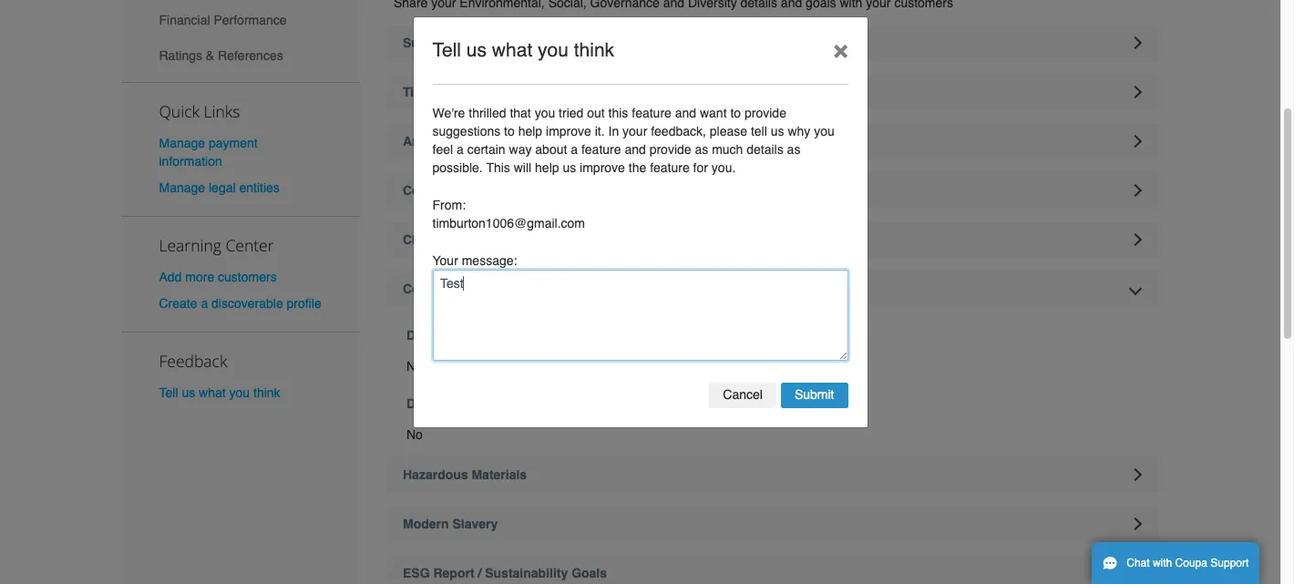 Task type: describe. For each thing, give the bounding box(es) containing it.
1 vertical spatial in
[[503, 397, 514, 411]]

0 vertical spatial improve
[[546, 124, 591, 139]]

ratings
[[159, 48, 202, 63]]

much
[[712, 142, 743, 157]]

your message:
[[433, 253, 517, 268]]

possible.
[[433, 160, 483, 175]]

known
[[567, 397, 608, 411]]

links
[[204, 100, 240, 122]]

financial performance link
[[121, 3, 360, 38]]

from: timburton1006@gmail.com
[[433, 198, 585, 231]]

that
[[510, 106, 531, 120]]

manage for manage payment information
[[159, 135, 205, 150]]

out
[[587, 106, 605, 120]]

2 no from the top
[[407, 428, 423, 442]]

1 horizontal spatial a
[[457, 142, 464, 157]]

chain?
[[682, 328, 723, 343]]

ratings & references link
[[121, 38, 360, 73]]

financial performance
[[159, 13, 287, 28]]

feedback,
[[651, 124, 706, 139]]

ratings & references
[[159, 48, 283, 63]]

1 vertical spatial your
[[606, 328, 633, 343]]

add
[[159, 270, 182, 284]]

quick links
[[159, 100, 240, 122]]

it.
[[595, 124, 605, 139]]

Your message: text field
[[433, 270, 848, 361]]

× button
[[814, 17, 867, 81]]

feedback
[[159, 350, 227, 372]]

profile
[[287, 296, 322, 311]]

tell us what you think button
[[159, 384, 280, 402]]

you right "why"
[[814, 124, 835, 139]]

issues?
[[737, 397, 784, 411]]

manage legal entities
[[159, 180, 280, 195]]

create a discoverable profile
[[159, 296, 322, 311]]

1 vertical spatial conflict
[[632, 397, 677, 411]]

you.
[[712, 160, 736, 175]]

information
[[159, 154, 222, 168]]

think inside × 'dialog'
[[574, 39, 614, 61]]

financial
[[159, 13, 210, 28]]

details
[[747, 142, 784, 157]]

cancel button
[[709, 382, 777, 408]]

think inside button
[[253, 386, 280, 400]]

your
[[433, 253, 458, 268]]

0 vertical spatial minerals
[[535, 328, 587, 343]]

add more customers
[[159, 270, 277, 284]]

minerals
[[454, 282, 506, 296]]

references
[[218, 48, 283, 63]]

0 horizontal spatial for
[[611, 397, 628, 411]]

timburton1006@gmail.com
[[433, 216, 585, 231]]

1 vertical spatial help
[[535, 160, 559, 175]]

operate
[[453, 397, 499, 411]]

performance
[[214, 13, 287, 28]]

0 vertical spatial in
[[591, 328, 602, 343]]

regions
[[518, 397, 564, 411]]

2 heading from the top
[[387, 74, 1160, 110]]

1 vertical spatial improve
[[580, 160, 625, 175]]

this
[[486, 160, 510, 175]]

add more customers link
[[159, 270, 277, 284]]

tried
[[559, 106, 584, 120]]

chat with coupa support button
[[1092, 542, 1260, 584]]

6 heading from the top
[[387, 457, 1160, 493]]

learning
[[159, 234, 221, 256]]

manage for manage legal entities
[[159, 180, 205, 195]]

us up thrilled
[[467, 39, 487, 61]]

want
[[700, 106, 727, 120]]

7 heading from the top
[[387, 506, 1160, 542]]

customers
[[218, 270, 277, 284]]

1 heading from the top
[[387, 25, 1160, 61]]

1 as from the left
[[695, 142, 708, 157]]

with
[[1153, 557, 1172, 570]]

will
[[514, 160, 532, 175]]

0 horizontal spatial a
[[201, 296, 208, 311]]

4 heading from the top
[[387, 172, 1160, 209]]

in
[[608, 124, 619, 139]]

1 vertical spatial provide
[[650, 142, 691, 157]]

chat with coupa support
[[1127, 557, 1249, 570]]

this
[[608, 106, 628, 120]]

you left have
[[427, 328, 450, 343]]

your inside we're thrilled that you tried out this feature and want to provide suggestions to help improve it. in your feedback, please tell us why you feel a certain way about a feature and provide as much details as possible. this will help us improve the feature for you.
[[623, 124, 647, 139]]

do you operate in regions known for conflict minerals issues?
[[407, 397, 784, 411]]

certain
[[467, 142, 506, 157]]

create a discoverable profile link
[[159, 296, 322, 311]]

learning center
[[159, 234, 274, 256]]

conflict minerals heading
[[387, 271, 1160, 307]]

8 heading from the top
[[387, 555, 1160, 584]]

2 as from the left
[[787, 142, 801, 157]]

from:
[[433, 198, 466, 212]]

1 vertical spatial to
[[504, 124, 515, 139]]

coupa
[[1175, 557, 1208, 570]]

conflict minerals button
[[387, 271, 1160, 307]]

1 vertical spatial tell us what you think
[[159, 386, 280, 400]]



Task type: locate. For each thing, give the bounding box(es) containing it.
your
[[623, 124, 647, 139], [606, 328, 633, 343]]

tell us what you think
[[433, 39, 614, 61], [159, 386, 280, 400]]

manage payment information
[[159, 135, 258, 168]]

tell inside × 'dialog'
[[433, 39, 461, 61]]

1 vertical spatial no
[[407, 428, 423, 442]]

1 horizontal spatial in
[[591, 328, 602, 343]]

0 vertical spatial tell
[[433, 39, 461, 61]]

a right feel
[[457, 142, 464, 157]]

1 vertical spatial think
[[253, 386, 280, 400]]

0 horizontal spatial in
[[503, 397, 514, 411]]

0 horizontal spatial think
[[253, 386, 280, 400]]

help down about in the left top of the page
[[535, 160, 559, 175]]

submit
[[795, 388, 834, 402]]

conflict right known
[[632, 397, 677, 411]]

for left 'you.'
[[693, 160, 708, 175]]

in left supply
[[591, 328, 602, 343]]

1 vertical spatial minerals
[[681, 397, 733, 411]]

have
[[453, 328, 482, 343]]

to up way
[[504, 124, 515, 139]]

×
[[833, 34, 848, 63]]

1 vertical spatial feature
[[581, 142, 621, 157]]

why
[[788, 124, 811, 139]]

0 horizontal spatial as
[[695, 142, 708, 157]]

you
[[538, 39, 569, 61], [535, 106, 555, 120], [814, 124, 835, 139], [427, 328, 450, 343], [229, 386, 250, 400], [427, 397, 450, 411]]

the
[[629, 160, 646, 175]]

2 horizontal spatial a
[[571, 142, 578, 157]]

tell us what you think inside × 'dialog'
[[433, 39, 614, 61]]

tell up we're
[[433, 39, 461, 61]]

conflict right have
[[486, 328, 531, 343]]

for
[[693, 160, 708, 175], [611, 397, 628, 411]]

more
[[185, 270, 214, 284]]

1 horizontal spatial to
[[731, 106, 741, 120]]

2 vertical spatial feature
[[650, 160, 690, 175]]

1 horizontal spatial tell
[[433, 39, 461, 61]]

feel
[[433, 142, 453, 157]]

0 vertical spatial think
[[574, 39, 614, 61]]

you left operate at the bottom
[[427, 397, 450, 411]]

do left operate at the bottom
[[407, 397, 424, 411]]

feature up the feedback,
[[632, 106, 672, 120]]

as left much
[[695, 142, 708, 157]]

0 vertical spatial tell us what you think
[[433, 39, 614, 61]]

feature
[[632, 106, 672, 120], [581, 142, 621, 157], [650, 160, 690, 175]]

1 horizontal spatial minerals
[[681, 397, 733, 411]]

center
[[226, 234, 274, 256]]

2 manage from the top
[[159, 180, 205, 195]]

we're thrilled that you tried out this feature and want to provide suggestions to help improve it. in your feedback, please tell us why you feel a certain way about a feature and provide as much details as possible. this will help us improve the feature for you.
[[433, 106, 835, 175]]

thrilled
[[469, 106, 506, 120]]

0 vertical spatial and
[[675, 106, 696, 120]]

provide
[[745, 106, 787, 120], [650, 142, 691, 157]]

as down "why"
[[787, 142, 801, 157]]

minerals up regions at left bottom
[[535, 328, 587, 343]]

0 horizontal spatial conflict
[[486, 328, 531, 343]]

1 horizontal spatial think
[[574, 39, 614, 61]]

do for do you operate in regions known for conflict minerals issues?
[[407, 397, 424, 411]]

1 horizontal spatial and
[[675, 106, 696, 120]]

1 vertical spatial and
[[625, 142, 646, 157]]

in
[[591, 328, 602, 343], [503, 397, 514, 411]]

1 no from the top
[[407, 359, 423, 374]]

0 horizontal spatial minerals
[[535, 328, 587, 343]]

0 vertical spatial what
[[492, 39, 533, 61]]

5 heading from the top
[[387, 221, 1160, 258]]

suggestions
[[433, 124, 501, 139]]

manage legal entities link
[[159, 180, 280, 195]]

do for do you have conflict minerals in your supply chain?
[[407, 328, 424, 343]]

0 vertical spatial provide
[[745, 106, 787, 120]]

about
[[535, 142, 567, 157]]

1 horizontal spatial tell us what you think
[[433, 39, 614, 61]]

0 horizontal spatial provide
[[650, 142, 691, 157]]

feature right the
[[650, 160, 690, 175]]

tell us what you think down feedback
[[159, 386, 280, 400]]

1 vertical spatial do
[[407, 397, 424, 411]]

message:
[[462, 253, 517, 268]]

conflict
[[486, 328, 531, 343], [632, 397, 677, 411]]

manage payment information link
[[159, 135, 258, 168]]

we're
[[433, 106, 465, 120]]

improve
[[546, 124, 591, 139], [580, 160, 625, 175]]

please
[[710, 124, 747, 139]]

feature down it.
[[581, 142, 621, 157]]

1 horizontal spatial provide
[[745, 106, 787, 120]]

us inside button
[[182, 386, 195, 400]]

3 heading from the top
[[387, 123, 1160, 160]]

your right in
[[623, 124, 647, 139]]

to up please
[[731, 106, 741, 120]]

0 vertical spatial help
[[518, 124, 542, 139]]

manage down the information
[[159, 180, 205, 195]]

conflict
[[403, 282, 450, 296]]

do down conflict
[[407, 328, 424, 343]]

chat
[[1127, 557, 1150, 570]]

1 manage from the top
[[159, 135, 205, 150]]

0 vertical spatial no
[[407, 359, 423, 374]]

1 do from the top
[[407, 328, 424, 343]]

0 horizontal spatial and
[[625, 142, 646, 157]]

provide up tell
[[745, 106, 787, 120]]

what inside × 'dialog'
[[492, 39, 533, 61]]

as
[[695, 142, 708, 157], [787, 142, 801, 157]]

improve down tried
[[546, 124, 591, 139]]

submit button
[[781, 382, 848, 408]]

and up the feedback,
[[675, 106, 696, 120]]

us
[[467, 39, 487, 61], [771, 124, 784, 139], [563, 160, 576, 175], [182, 386, 195, 400]]

0 horizontal spatial to
[[504, 124, 515, 139]]

payment
[[209, 135, 258, 150]]

what down feedback
[[199, 386, 226, 400]]

you down create a discoverable profile link
[[229, 386, 250, 400]]

way
[[509, 142, 532, 157]]

tell us what you think up that
[[433, 39, 614, 61]]

1 vertical spatial tell
[[159, 386, 178, 400]]

in right operate at the bottom
[[503, 397, 514, 411]]

you up tried
[[538, 39, 569, 61]]

0 vertical spatial to
[[731, 106, 741, 120]]

1 vertical spatial what
[[199, 386, 226, 400]]

tell
[[433, 39, 461, 61], [159, 386, 178, 400]]

&
[[206, 48, 214, 63]]

a right create on the bottom left of page
[[201, 296, 208, 311]]

supply
[[637, 328, 678, 343]]

0 horizontal spatial tell
[[159, 386, 178, 400]]

what inside tell us what you think button
[[199, 386, 226, 400]]

0 vertical spatial feature
[[632, 106, 672, 120]]

legal
[[209, 180, 236, 195]]

think
[[574, 39, 614, 61], [253, 386, 280, 400]]

a right about in the left top of the page
[[571, 142, 578, 157]]

minerals
[[535, 328, 587, 343], [681, 397, 733, 411]]

what
[[492, 39, 533, 61], [199, 386, 226, 400]]

0 vertical spatial conflict
[[486, 328, 531, 343]]

create
[[159, 296, 197, 311]]

manage inside manage payment information
[[159, 135, 205, 150]]

help down that
[[518, 124, 542, 139]]

quick
[[159, 100, 200, 122]]

1 horizontal spatial for
[[693, 160, 708, 175]]

1 horizontal spatial what
[[492, 39, 533, 61]]

us down feedback
[[182, 386, 195, 400]]

what up that
[[492, 39, 533, 61]]

tell inside button
[[159, 386, 178, 400]]

minerals left the issues?
[[681, 397, 733, 411]]

cancel
[[723, 388, 763, 402]]

support
[[1211, 557, 1249, 570]]

0 vertical spatial do
[[407, 328, 424, 343]]

no
[[407, 359, 423, 374], [407, 428, 423, 442]]

provide down the feedback,
[[650, 142, 691, 157]]

conflict minerals
[[403, 282, 506, 296]]

help
[[518, 124, 542, 139], [535, 160, 559, 175]]

0 horizontal spatial tell us what you think
[[159, 386, 280, 400]]

0 vertical spatial for
[[693, 160, 708, 175]]

do you have conflict minerals in your supply chain?
[[407, 328, 723, 343]]

0 vertical spatial manage
[[159, 135, 205, 150]]

you inside button
[[229, 386, 250, 400]]

improve left the
[[580, 160, 625, 175]]

0 vertical spatial your
[[623, 124, 647, 139]]

you right that
[[535, 106, 555, 120]]

your left supply
[[606, 328, 633, 343]]

and up the
[[625, 142, 646, 157]]

for inside we're thrilled that you tried out this feature and want to provide suggestions to help improve it. in your feedback, please tell us why you feel a certain way about a feature and provide as much details as possible. this will help us improve the feature for you.
[[693, 160, 708, 175]]

heading
[[387, 25, 1160, 61], [387, 74, 1160, 110], [387, 123, 1160, 160], [387, 172, 1160, 209], [387, 221, 1160, 258], [387, 457, 1160, 493], [387, 506, 1160, 542], [387, 555, 1160, 584]]

us down about in the left top of the page
[[563, 160, 576, 175]]

2 do from the top
[[407, 397, 424, 411]]

0 horizontal spatial what
[[199, 386, 226, 400]]

us right tell
[[771, 124, 784, 139]]

1 horizontal spatial conflict
[[632, 397, 677, 411]]

and
[[675, 106, 696, 120], [625, 142, 646, 157]]

a
[[457, 142, 464, 157], [571, 142, 578, 157], [201, 296, 208, 311]]

manage up the information
[[159, 135, 205, 150]]

tell
[[751, 124, 767, 139]]

tell down feedback
[[159, 386, 178, 400]]

1 horizontal spatial as
[[787, 142, 801, 157]]

entities
[[239, 180, 280, 195]]

× dialog
[[412, 16, 868, 429]]

1 vertical spatial for
[[611, 397, 628, 411]]

1 vertical spatial manage
[[159, 180, 205, 195]]

for right known
[[611, 397, 628, 411]]

discoverable
[[212, 296, 283, 311]]



Task type: vqa. For each thing, say whether or not it's contained in the screenshot.
the Coupa Supplier Portal image
no



